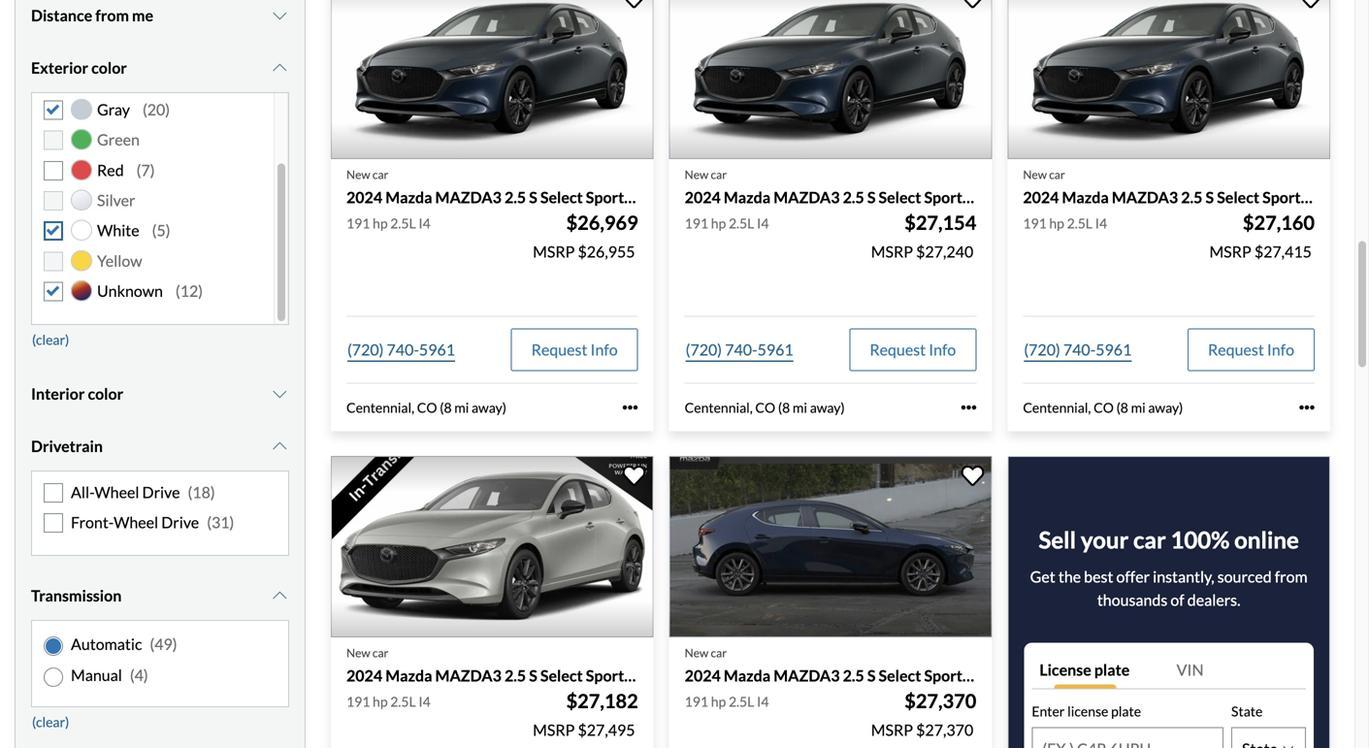 Task type: describe. For each thing, give the bounding box(es) containing it.
info for $27,154
[[929, 340, 956, 359]]

msrp for $27,370
[[871, 720, 913, 739]]

new for $27,160
[[1023, 168, 1047, 182]]

mazda3 for $27,160
[[1112, 188, 1178, 207]]

$27,182
[[566, 689, 638, 712]]

sourced
[[1217, 567, 1272, 586]]

vin
[[1177, 660, 1204, 679]]

centennial, for $26,969
[[346, 399, 414, 416]]

191 hp 2.5l i4 for $27,370
[[685, 693, 769, 710]]

$27,154 msrp $27,240
[[871, 211, 976, 261]]

select for $27,154
[[879, 188, 921, 207]]

hatchback up the $27,182
[[627, 666, 702, 685]]

740- for $27,154
[[725, 340, 757, 359]]

$27,495
[[578, 720, 635, 739]]

yellow
[[97, 251, 142, 270]]

i4 for $26,969
[[419, 215, 431, 231]]

740- for $26,969
[[387, 340, 419, 359]]

automatic (49)
[[71, 635, 177, 654]]

i4 for $27,182
[[419, 693, 431, 710]]

green
[[97, 130, 140, 149]]

your
[[1081, 526, 1129, 553]]

centennial, for $27,154
[[685, 399, 753, 416]]

get
[[1030, 567, 1055, 586]]

5961 for $26,969
[[419, 340, 455, 359]]

(8 for $27,160
[[1116, 399, 1128, 416]]

new car 2024 mazda mazda3 2.5 s select sport hatchback fwd up $27,370 msrp $27,370
[[685, 646, 1080, 685]]

select for $26,969
[[540, 188, 583, 207]]

info for $27,160
[[1267, 340, 1294, 359]]

color for interior color
[[88, 384, 123, 403]]

sport for $27,154
[[924, 188, 962, 207]]

(720) for $27,154
[[686, 340, 722, 359]]

new for $26,969
[[346, 168, 370, 182]]

exterior color
[[31, 58, 127, 77]]

1 vertical spatial $27,370
[[916, 720, 973, 739]]

(20)
[[143, 100, 170, 119]]

centennial, co (8 mi away) for $27,160
[[1023, 399, 1183, 416]]

get the best offer instantly, sourced from thousands of dealers.
[[1030, 567, 1308, 609]]

s for $27,154
[[867, 188, 876, 207]]

thousands
[[1097, 590, 1168, 609]]

mazda3 for $26,969
[[435, 188, 501, 207]]

transmission button
[[31, 572, 289, 620]]

request info button for $26,969
[[511, 328, 638, 371]]

distance from me
[[31, 6, 153, 25]]

$26,969
[[566, 211, 638, 234]]

2.5l for $27,370
[[729, 693, 754, 710]]

msrp for $27,154
[[871, 242, 913, 261]]

hp for $27,160
[[1049, 215, 1064, 231]]

100%
[[1170, 526, 1230, 553]]

5961 for $27,154
[[757, 340, 793, 359]]

msrp for $27,182
[[533, 720, 575, 739]]

(7)
[[136, 160, 155, 179]]

$26,955
[[578, 242, 635, 261]]

i4 for $27,370
[[757, 693, 769, 710]]

co for $27,160
[[1094, 399, 1114, 416]]

$26,969 msrp $26,955
[[533, 211, 638, 261]]

interior color button
[[31, 369, 289, 418]]

chevron down image inside interior color dropdown button
[[270, 386, 289, 402]]

away) for $26,969
[[472, 399, 506, 416]]

info for $26,969
[[590, 340, 618, 359]]

distance from me button
[[31, 0, 289, 40]]

plate inside license plate tab
[[1094, 660, 1130, 679]]

hp for $27,154
[[711, 215, 726, 231]]

msrp for $27,160
[[1209, 242, 1251, 261]]

manual (4)
[[71, 666, 148, 685]]

ellipsis h image for $27,154
[[961, 400, 976, 415]]

hatchback up enter
[[965, 666, 1040, 685]]

(clear) for green
[[32, 331, 69, 348]]

191 for $26,969
[[346, 215, 370, 231]]

chevron down image for (49)
[[270, 588, 289, 604]]

hatchback up $27,154
[[965, 188, 1040, 207]]

unknown
[[97, 281, 163, 300]]

(clear) button for (4)
[[31, 708, 70, 737]]

ellipsis h image for $27,160
[[1299, 400, 1315, 415]]

2.5 for $26,969
[[504, 188, 526, 207]]

best
[[1084, 567, 1113, 586]]

hp for $26,969
[[373, 215, 388, 231]]

1 vertical spatial plate
[[1111, 703, 1141, 719]]

(clear) for (4)
[[32, 714, 69, 730]]

all-wheel drive (18)
[[71, 483, 215, 501]]

request info for $27,160
[[1208, 340, 1294, 359]]

2.5l for $26,969
[[390, 215, 416, 231]]

enter
[[1032, 703, 1065, 719]]

centennial, for $27,160
[[1023, 399, 1091, 416]]

front-wheel drive (31)
[[71, 513, 234, 532]]

tab list containing license plate
[[1032, 650, 1306, 689]]

dealers.
[[1187, 590, 1240, 609]]

$27,160 msrp $27,415
[[1209, 211, 1315, 261]]

mazda for $27,160
[[1062, 188, 1109, 207]]

drive for front-wheel drive
[[161, 513, 199, 532]]

i4 for $27,154
[[757, 215, 769, 231]]

(720) for $27,160
[[1024, 340, 1060, 359]]

mi for $27,160
[[1131, 399, 1146, 416]]

(4)
[[130, 666, 148, 685]]

2.5l for $27,154
[[729, 215, 754, 231]]

distance
[[31, 6, 92, 25]]

interior color
[[31, 384, 123, 403]]

(31)
[[207, 513, 234, 532]]

hatchback up $26,969
[[627, 188, 702, 207]]

$27,154
[[904, 211, 976, 234]]

(720) 740-5961 button for $26,969
[[346, 328, 456, 371]]

new car 2024 mazda mazda3 2.5 s select sport hatchback fwd up the $27,154 msrp $27,240
[[685, 168, 1080, 207]]

request for $27,154
[[870, 340, 926, 359]]

sport for $27,160
[[1262, 188, 1301, 207]]

white
[[97, 221, 139, 240]]

color for exterior color
[[91, 58, 127, 77]]

(8 for $27,154
[[778, 399, 790, 416]]

centennial, co (8 mi away) for $26,969
[[346, 399, 506, 416]]

sell
[[1039, 526, 1076, 553]]

instantly,
[[1153, 567, 1214, 586]]

s up $27,182 msrp $27,495 on the left of the page
[[529, 666, 537, 685]]

new car 2024 mazda mazda3 2.5 s select sport hatchback fwd up $26,969 msrp $26,955
[[346, 168, 742, 207]]

740- for $27,160
[[1063, 340, 1096, 359]]

mi for $26,969
[[454, 399, 469, 416]]

license
[[1039, 660, 1091, 679]]

2.5 for $27,160
[[1181, 188, 1203, 207]]

2024 for $27,154
[[685, 188, 721, 207]]

$27,415
[[1254, 242, 1312, 261]]

2.5 for $27,154
[[843, 188, 864, 207]]

co for $26,969
[[417, 399, 437, 416]]



Task type: vqa. For each thing, say whether or not it's contained in the screenshot.
(720) 740-5961
yes



Task type: locate. For each thing, give the bounding box(es) containing it.
(clear) button
[[31, 325, 70, 354], [31, 708, 70, 737]]

1 ellipsis h image from the left
[[961, 400, 976, 415]]

enter license plate
[[1032, 703, 1141, 719]]

0 horizontal spatial info
[[590, 340, 618, 359]]

2.5l
[[390, 215, 416, 231], [729, 215, 754, 231], [1067, 215, 1093, 231], [390, 693, 416, 710], [729, 693, 754, 710]]

2.5 inside new car 2024 mazda mazda3 2.5 s select sport hatchbac
[[1181, 188, 1203, 207]]

hp for $27,182
[[373, 693, 388, 710]]

new
[[346, 168, 370, 182], [685, 168, 708, 182], [1023, 168, 1047, 182], [346, 646, 370, 660], [685, 646, 708, 660]]

color inside interior color dropdown button
[[88, 384, 123, 403]]

3 centennial, co (8 mi away) from the left
[[1023, 399, 1183, 416]]

sell your car 100% online
[[1039, 526, 1299, 553]]

2 horizontal spatial (8
[[1116, 399, 1128, 416]]

i4 for $27,160
[[1095, 215, 1107, 231]]

191 hp 2.5l i4 for $26,969
[[346, 215, 431, 231]]

1 away) from the left
[[472, 399, 506, 416]]

wheel up front-
[[94, 483, 139, 501]]

away)
[[472, 399, 506, 416], [810, 399, 845, 416], [1148, 399, 1183, 416]]

car
[[372, 168, 388, 182], [711, 168, 727, 182], [1049, 168, 1065, 182], [1133, 526, 1166, 553], [372, 646, 388, 660], [711, 646, 727, 660]]

2 horizontal spatial centennial,
[[1023, 399, 1091, 416]]

hp
[[373, 215, 388, 231], [711, 215, 726, 231], [1049, 215, 1064, 231], [373, 693, 388, 710], [711, 693, 726, 710]]

Enter license plate field
[[1033, 728, 1223, 748]]

platinum quartz metallic 2024 mazda mazda3 2.5 s select sport hatchback fwd hatchback front-wheel drive 6-speed automatic image
[[331, 0, 654, 159], [669, 0, 992, 159]]

sport inside new car 2024 mazda mazda3 2.5 s select sport hatchbac
[[1262, 188, 1301, 207]]

request info for $26,969
[[531, 340, 618, 359]]

1 (720) from the left
[[347, 340, 384, 359]]

drivetrain button
[[31, 422, 289, 470]]

0 horizontal spatial (720) 740-5961 button
[[346, 328, 456, 371]]

select
[[540, 188, 583, 207], [879, 188, 921, 207], [1217, 188, 1259, 207], [540, 666, 583, 685], [879, 666, 921, 685]]

0 horizontal spatial platinum quartz metallic 2024 mazda mazda3 2.5 s select sport hatchback fwd hatchback front-wheel drive 6-speed automatic image
[[331, 0, 654, 159]]

transmission
[[31, 586, 122, 605]]

co for $27,154
[[755, 399, 775, 416]]

1 horizontal spatial (8
[[778, 399, 790, 416]]

request for $26,969
[[531, 340, 587, 359]]

1 horizontal spatial info
[[929, 340, 956, 359]]

s inside new car 2024 mazda mazda3 2.5 s select sport hatchbac
[[1206, 188, 1214, 207]]

platinum quartz metallic 2024 mazda mazda3 2.5 s select sport hatchback fwd hatchback front-wheel drive 6-speed automatic image for $26,969
[[331, 0, 654, 159]]

drivetrain
[[31, 436, 103, 455]]

request info
[[531, 340, 618, 359], [870, 340, 956, 359], [1208, 340, 1294, 359]]

deep crystal blue mica 2024 mazda mazda3 2.5 s select sport hatchback fwd hatchback front-wheel drive 6-speed automatic image
[[1007, 0, 1330, 159]]

2 horizontal spatial (720)
[[1024, 340, 1060, 359]]

1 horizontal spatial (720) 740-5961
[[686, 340, 793, 359]]

191 hp 2.5l i4
[[346, 215, 431, 231], [685, 215, 769, 231], [1023, 215, 1107, 231], [346, 693, 431, 710], [685, 693, 769, 710]]

0 horizontal spatial request info
[[531, 340, 618, 359]]

mazda for $27,154
[[724, 188, 771, 207]]

$27,160
[[1243, 211, 1315, 234]]

mazda inside new car 2024 mazda mazda3 2.5 s select sport hatchbac
[[1062, 188, 1109, 207]]

5961 for $27,160
[[1096, 340, 1132, 359]]

wheel
[[94, 483, 139, 501], [114, 513, 158, 532]]

2 horizontal spatial (720) 740-5961
[[1024, 340, 1132, 359]]

2.5l for $27,160
[[1067, 215, 1093, 231]]

away) for $27,154
[[810, 399, 845, 416]]

2 (720) from the left
[[686, 340, 722, 359]]

1 vertical spatial wheel
[[114, 513, 158, 532]]

4 chevron down image from the top
[[270, 588, 289, 604]]

of
[[1171, 590, 1184, 609]]

chevron down image inside transmission dropdown button
[[270, 588, 289, 604]]

offer
[[1116, 567, 1150, 586]]

new car 2024 mazda mazda3 2.5 s select sport hatchback fwd up $27,182 msrp $27,495 on the left of the page
[[346, 646, 742, 685]]

(clear)
[[32, 331, 69, 348], [32, 714, 69, 730]]

1 info from the left
[[590, 340, 618, 359]]

0 horizontal spatial request
[[531, 340, 587, 359]]

1 horizontal spatial request
[[870, 340, 926, 359]]

(720) 740-5961 for $27,160
[[1024, 340, 1132, 359]]

2 (8 from the left
[[778, 399, 790, 416]]

fwd
[[705, 188, 742, 207], [1043, 188, 1080, 207], [705, 666, 742, 685], [1043, 666, 1080, 685]]

select up $27,370 msrp $27,370
[[879, 666, 921, 685]]

(720) 740-5961 for $26,969
[[347, 340, 455, 359]]

1 vertical spatial (clear)
[[32, 714, 69, 730]]

0 vertical spatial (clear) button
[[31, 325, 70, 354]]

2 ellipsis h image from the left
[[1299, 400, 1315, 415]]

1 vertical spatial drive
[[161, 513, 199, 532]]

$27,370 msrp $27,370
[[871, 689, 976, 739]]

ceramic metallic 2024 mazda mazda3 2.5 s select sport hatchback fwd hatchback front-wheel drive automatic image
[[331, 456, 654, 638]]

request info button
[[511, 328, 638, 371], [849, 328, 976, 371], [1188, 328, 1315, 371]]

request
[[531, 340, 587, 359], [870, 340, 926, 359], [1208, 340, 1264, 359]]

msrp
[[533, 242, 575, 261], [871, 242, 913, 261], [1209, 242, 1251, 261], [533, 720, 575, 739], [871, 720, 913, 739]]

1 mi from the left
[[454, 399, 469, 416]]

(12)
[[176, 281, 203, 300]]

wheel down all-wheel drive (18)
[[114, 513, 158, 532]]

online
[[1234, 526, 1299, 553]]

3 request from the left
[[1208, 340, 1264, 359]]

exterior color button
[[31, 43, 289, 92]]

191 hp 2.5l i4 for $27,154
[[685, 215, 769, 231]]

s up $27,370 msrp $27,370
[[867, 666, 876, 685]]

chevron down image for (18)
[[270, 438, 289, 454]]

2024 inside new car 2024 mazda mazda3 2.5 s select sport hatchbac
[[1023, 188, 1059, 207]]

2 request info button from the left
[[849, 328, 976, 371]]

request info for $27,154
[[870, 340, 956, 359]]

state
[[1231, 703, 1263, 719]]

license plate
[[1039, 660, 1130, 679]]

s up $26,969 msrp $26,955
[[529, 188, 537, 207]]

wheel for all-
[[94, 483, 139, 501]]

1 request from the left
[[531, 340, 587, 359]]

wheel for front-
[[114, 513, 158, 532]]

1 (720) 740-5961 from the left
[[347, 340, 455, 359]]

1 request info from the left
[[531, 340, 618, 359]]

i4
[[419, 215, 431, 231], [757, 215, 769, 231], [1095, 215, 1107, 231], [419, 693, 431, 710], [757, 693, 769, 710]]

1 horizontal spatial from
[[1275, 567, 1308, 586]]

3 740- from the left
[[1063, 340, 1096, 359]]

2 (720) 740-5961 button from the left
[[685, 328, 794, 371]]

3 centennial, from the left
[[1023, 399, 1091, 416]]

me
[[132, 6, 153, 25]]

(49)
[[150, 635, 177, 654]]

2.5l for $27,182
[[390, 693, 416, 710]]

from left me
[[95, 6, 129, 25]]

plate up enter license plate field
[[1111, 703, 1141, 719]]

s
[[529, 188, 537, 207], [867, 188, 876, 207], [1206, 188, 1214, 207], [529, 666, 537, 685], [867, 666, 876, 685]]

from
[[95, 6, 129, 25], [1275, 567, 1308, 586]]

2 request info from the left
[[870, 340, 956, 359]]

3 (8 from the left
[[1116, 399, 1128, 416]]

2 horizontal spatial 740-
[[1063, 340, 1096, 359]]

2 740- from the left
[[725, 340, 757, 359]]

0 horizontal spatial 5961
[[419, 340, 455, 359]]

exterior
[[31, 58, 88, 77]]

hatchback
[[627, 188, 702, 207], [965, 188, 1040, 207], [627, 666, 702, 685], [965, 666, 1040, 685]]

1 horizontal spatial ellipsis h image
[[1299, 400, 1315, 415]]

s up the $27,154 msrp $27,240
[[867, 188, 876, 207]]

1 platinum quartz metallic 2024 mazda mazda3 2.5 s select sport hatchback fwd hatchback front-wheel drive 6-speed automatic image from the left
[[331, 0, 654, 159]]

2 horizontal spatial (720) 740-5961 button
[[1023, 328, 1133, 371]]

$27,370
[[904, 689, 976, 712], [916, 720, 973, 739]]

1 740- from the left
[[387, 340, 419, 359]]

silver
[[97, 191, 135, 210]]

$27,240
[[916, 242, 973, 261]]

0 horizontal spatial (8
[[440, 399, 452, 416]]

(8 for $26,969
[[440, 399, 452, 416]]

sport up $27,370 msrp $27,370
[[924, 666, 962, 685]]

0 vertical spatial wheel
[[94, 483, 139, 501]]

1 horizontal spatial away)
[[810, 399, 845, 416]]

from inside distance from me dropdown button
[[95, 6, 129, 25]]

2 horizontal spatial centennial, co (8 mi away)
[[1023, 399, 1183, 416]]

0 vertical spatial (clear)
[[32, 331, 69, 348]]

from inside get the best offer instantly, sourced from thousands of dealers.
[[1275, 567, 1308, 586]]

1 (720) 740-5961 button from the left
[[346, 328, 456, 371]]

(720) 740-5961 button
[[346, 328, 456, 371], [685, 328, 794, 371], [1023, 328, 1133, 371]]

blue 2024 mazda mazda3 2.5 s select sport hatchback fwd hatchback front-wheel drive automatic image
[[669, 456, 992, 638]]

1 horizontal spatial centennial, co (8 mi away)
[[685, 399, 845, 416]]

0 horizontal spatial centennial, co (8 mi away)
[[346, 399, 506, 416]]

2024 for $27,160
[[1023, 188, 1059, 207]]

3 chevron down image from the top
[[270, 438, 289, 454]]

(720) 740-5961 button for $27,154
[[685, 328, 794, 371]]

1 5961 from the left
[[419, 340, 455, 359]]

2 away) from the left
[[810, 399, 845, 416]]

new inside new car 2024 mazda mazda3 2.5 s select sport hatchbac
[[1023, 168, 1047, 182]]

2 horizontal spatial away)
[[1148, 399, 1183, 416]]

2024 for $26,969
[[346, 188, 382, 207]]

0 horizontal spatial 740-
[[387, 340, 419, 359]]

1 horizontal spatial centennial,
[[685, 399, 753, 416]]

tab list
[[1032, 650, 1306, 689]]

2 horizontal spatial request info button
[[1188, 328, 1315, 371]]

gray
[[97, 100, 130, 119]]

191 for $27,154
[[685, 215, 708, 231]]

co
[[417, 399, 437, 416], [755, 399, 775, 416], [1094, 399, 1114, 416]]

191 hp 2.5l i4 for $27,160
[[1023, 215, 1107, 231]]

centennial,
[[346, 399, 414, 416], [685, 399, 753, 416], [1023, 399, 1091, 416]]

191 for $27,370
[[685, 693, 708, 710]]

1 centennial, from the left
[[346, 399, 414, 416]]

color right interior
[[88, 384, 123, 403]]

msrp inside $27,182 msrp $27,495
[[533, 720, 575, 739]]

select inside new car 2024 mazda mazda3 2.5 s select sport hatchbac
[[1217, 188, 1259, 207]]

2024
[[346, 188, 382, 207], [685, 188, 721, 207], [1023, 188, 1059, 207], [346, 666, 382, 685], [685, 666, 721, 685]]

2 centennial, from the left
[[685, 399, 753, 416]]

2.5
[[504, 188, 526, 207], [843, 188, 864, 207], [1181, 188, 1203, 207], [504, 666, 526, 685], [843, 666, 864, 685]]

1 centennial, co (8 mi away) from the left
[[346, 399, 506, 416]]

msrp inside $26,969 msrp $26,955
[[533, 242, 575, 261]]

2 horizontal spatial 5961
[[1096, 340, 1132, 359]]

sport
[[586, 188, 624, 207], [924, 188, 962, 207], [1262, 188, 1301, 207], [586, 666, 624, 685], [924, 666, 962, 685]]

platinum quartz metallic 2024 mazda mazda3 2.5 s select sport hatchback fwd hatchback front-wheel drive 6-speed automatic image for $27,154
[[669, 0, 992, 159]]

msrp inside $27,370 msrp $27,370
[[871, 720, 913, 739]]

191 for $27,182
[[346, 693, 370, 710]]

3 (720) 740-5961 button from the left
[[1023, 328, 1133, 371]]

new car 2024 mazda mazda3 2.5 s select sport hatchback fwd
[[346, 168, 742, 207], [685, 168, 1080, 207], [346, 646, 742, 685], [685, 646, 1080, 685]]

chevron down image for (20)
[[270, 60, 289, 76]]

automatic
[[71, 635, 142, 654]]

2 centennial, co (8 mi away) from the left
[[685, 399, 845, 416]]

3 away) from the left
[[1148, 399, 1183, 416]]

mazda for $26,969
[[385, 188, 432, 207]]

new car 2024 mazda mazda3 2.5 s select sport hatchbac
[[1023, 168, 1369, 207]]

1 (clear) from the top
[[32, 331, 69, 348]]

$27,182 msrp $27,495
[[533, 689, 638, 739]]

0 horizontal spatial ellipsis h image
[[961, 400, 976, 415]]

3 request info button from the left
[[1188, 328, 1315, 371]]

0 vertical spatial color
[[91, 58, 127, 77]]

msrp inside the $27,154 msrp $27,240
[[871, 242, 913, 261]]

(8
[[440, 399, 452, 416], [778, 399, 790, 416], [1116, 399, 1128, 416]]

2 (clear) from the top
[[32, 714, 69, 730]]

mazda3
[[435, 188, 501, 207], [773, 188, 840, 207], [1112, 188, 1178, 207], [435, 666, 501, 685], [773, 666, 840, 685]]

0 vertical spatial drive
[[142, 483, 180, 501]]

3 co from the left
[[1094, 399, 1114, 416]]

color up gray
[[91, 58, 127, 77]]

0 horizontal spatial (720) 740-5961
[[347, 340, 455, 359]]

1 horizontal spatial request info
[[870, 340, 956, 359]]

1 co from the left
[[417, 399, 437, 416]]

all-
[[71, 483, 94, 501]]

2 horizontal spatial request
[[1208, 340, 1264, 359]]

0 horizontal spatial (720)
[[347, 340, 384, 359]]

sport up the $27,182
[[586, 666, 624, 685]]

from down online
[[1275, 567, 1308, 586]]

1 horizontal spatial request info button
[[849, 328, 976, 371]]

sport up $27,160
[[1262, 188, 1301, 207]]

request info button for $27,160
[[1188, 328, 1315, 371]]

0 horizontal spatial co
[[417, 399, 437, 416]]

2 horizontal spatial mi
[[1131, 399, 1146, 416]]

2 horizontal spatial co
[[1094, 399, 1114, 416]]

centennial, co (8 mi away) for $27,154
[[685, 399, 845, 416]]

chevron down image inside drivetrain dropdown button
[[270, 438, 289, 454]]

1 horizontal spatial 5961
[[757, 340, 793, 359]]

191 hp 2.5l i4 for $27,182
[[346, 693, 431, 710]]

(clear) button for green
[[31, 325, 70, 354]]

0 horizontal spatial centennial,
[[346, 399, 414, 416]]

red
[[97, 160, 124, 179]]

s up $27,160 msrp $27,415
[[1206, 188, 1214, 207]]

(720) 740-5961 button for $27,160
[[1023, 328, 1133, 371]]

drive up front-wheel drive (31)
[[142, 483, 180, 501]]

1 vertical spatial color
[[88, 384, 123, 403]]

0 vertical spatial plate
[[1094, 660, 1130, 679]]

3 5961 from the left
[[1096, 340, 1132, 359]]

mazda3 for $27,154
[[773, 188, 840, 207]]

0 horizontal spatial request info button
[[511, 328, 638, 371]]

(18)
[[188, 483, 215, 501]]

color inside exterior color dropdown button
[[91, 58, 127, 77]]

1 (clear) button from the top
[[31, 325, 70, 354]]

drive
[[142, 483, 180, 501], [161, 513, 199, 532]]

1 horizontal spatial platinum quartz metallic 2024 mazda mazda3 2.5 s select sport hatchback fwd hatchback front-wheel drive 6-speed automatic image
[[669, 0, 992, 159]]

3 info from the left
[[1267, 340, 1294, 359]]

select up $27,182 msrp $27,495 on the left of the page
[[540, 666, 583, 685]]

hatchbac
[[1304, 188, 1369, 207]]

1 vertical spatial from
[[1275, 567, 1308, 586]]

ellipsis h image
[[623, 400, 638, 415]]

vin tab
[[1169, 650, 1306, 689]]

new for $27,154
[[685, 168, 708, 182]]

drive for all-wheel drive
[[142, 483, 180, 501]]

drive down (18)
[[161, 513, 199, 532]]

1 (8 from the left
[[440, 399, 452, 416]]

1 horizontal spatial (720)
[[686, 340, 722, 359]]

2 chevron down image from the top
[[270, 386, 289, 402]]

1 horizontal spatial (720) 740-5961 button
[[685, 328, 794, 371]]

(720) 740-5961 for $27,154
[[686, 340, 793, 359]]

s for $26,969
[[529, 188, 537, 207]]

2 mi from the left
[[793, 399, 807, 416]]

chevron down image inside exterior color dropdown button
[[270, 60, 289, 76]]

1 chevron down image from the top
[[270, 60, 289, 76]]

request info button for $27,154
[[849, 328, 976, 371]]

msrp inside $27,160 msrp $27,415
[[1209, 242, 1251, 261]]

sport for $26,969
[[586, 188, 624, 207]]

interior
[[31, 384, 85, 403]]

ellipsis h image
[[961, 400, 976, 415], [1299, 400, 1315, 415]]

2 (720) 740-5961 from the left
[[686, 340, 793, 359]]

license
[[1067, 703, 1108, 719]]

1 horizontal spatial mi
[[793, 399, 807, 416]]

2 horizontal spatial info
[[1267, 340, 1294, 359]]

740-
[[387, 340, 419, 359], [725, 340, 757, 359], [1063, 340, 1096, 359]]

msrp for $26,969
[[533, 242, 575, 261]]

2 horizontal spatial request info
[[1208, 340, 1294, 359]]

manual
[[71, 666, 122, 685]]

2 co from the left
[[755, 399, 775, 416]]

2 5961 from the left
[[757, 340, 793, 359]]

sport up $27,154
[[924, 188, 962, 207]]

select up the $27,154 msrp $27,240
[[879, 188, 921, 207]]

3 (720) from the left
[[1024, 340, 1060, 359]]

1 horizontal spatial 740-
[[725, 340, 757, 359]]

color
[[91, 58, 127, 77], [88, 384, 123, 403]]

license plate tab
[[1032, 650, 1169, 689]]

chevron down image
[[270, 60, 289, 76], [270, 386, 289, 402], [270, 438, 289, 454], [270, 588, 289, 604]]

car inside new car 2024 mazda mazda3 2.5 s select sport hatchbac
[[1049, 168, 1065, 182]]

3 mi from the left
[[1131, 399, 1146, 416]]

sport up $26,969
[[586, 188, 624, 207]]

191
[[346, 215, 370, 231], [685, 215, 708, 231], [1023, 215, 1047, 231], [346, 693, 370, 710], [685, 693, 708, 710]]

0 horizontal spatial mi
[[454, 399, 469, 416]]

request for $27,160
[[1208, 340, 1264, 359]]

1 horizontal spatial co
[[755, 399, 775, 416]]

select up $26,969 msrp $26,955
[[540, 188, 583, 207]]

191 for $27,160
[[1023, 215, 1047, 231]]

mi
[[454, 399, 469, 416], [793, 399, 807, 416], [1131, 399, 1146, 416]]

3 request info from the left
[[1208, 340, 1294, 359]]

2 request from the left
[[870, 340, 926, 359]]

chevron down image
[[270, 8, 289, 23]]

select up $27,160 msrp $27,415
[[1217, 188, 1259, 207]]

0 horizontal spatial away)
[[472, 399, 506, 416]]

(720) for $26,969
[[347, 340, 384, 359]]

plate right license on the right of the page
[[1094, 660, 1130, 679]]

0 horizontal spatial from
[[95, 6, 129, 25]]

centennial, co (8 mi away)
[[346, 399, 506, 416], [685, 399, 845, 416], [1023, 399, 1183, 416]]

3 (720) 740-5961 from the left
[[1024, 340, 1132, 359]]

mazda3 inside new car 2024 mazda mazda3 2.5 s select sport hatchbac
[[1112, 188, 1178, 207]]

2 info from the left
[[929, 340, 956, 359]]

s for $27,160
[[1206, 188, 1214, 207]]

0 vertical spatial from
[[95, 6, 129, 25]]

away) for $27,160
[[1148, 399, 1183, 416]]

mi for $27,154
[[793, 399, 807, 416]]

select for $27,160
[[1217, 188, 1259, 207]]

1 request info button from the left
[[511, 328, 638, 371]]

2 platinum quartz metallic 2024 mazda mazda3 2.5 s select sport hatchback fwd hatchback front-wheel drive 6-speed automatic image from the left
[[669, 0, 992, 159]]

the
[[1058, 567, 1081, 586]]

(5)
[[152, 221, 170, 240]]

1 vertical spatial (clear) button
[[31, 708, 70, 737]]

0 vertical spatial $27,370
[[904, 689, 976, 712]]

2 (clear) button from the top
[[31, 708, 70, 737]]

front-
[[71, 513, 114, 532]]



